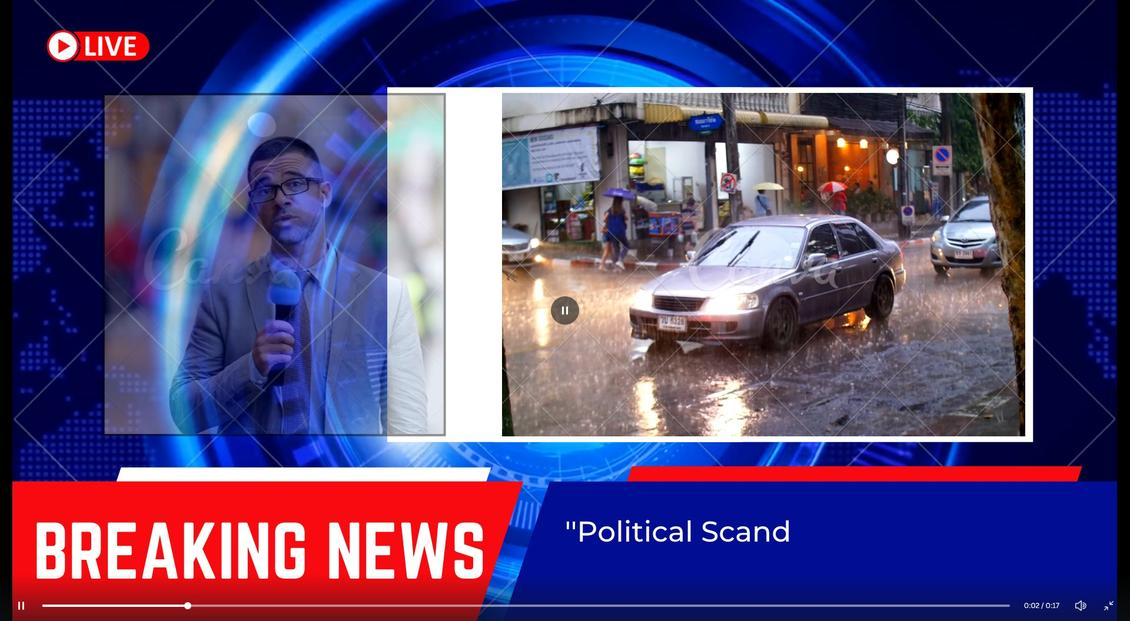 Task type: describe. For each thing, give the bounding box(es) containing it.
1 i from the left
[[624, 514, 632, 549]]

2 c from the left
[[719, 514, 736, 549]]

p
[[577, 514, 598, 549]]

2 a from the left
[[736, 514, 753, 549]]

2 i from the left
[[644, 514, 652, 549]]

t
[[632, 514, 644, 549]]

news
[[326, 509, 487, 594]]

/
[[1041, 601, 1044, 611]]

0:17
[[1046, 601, 1060, 611]]

2 ' from the left
[[571, 514, 577, 549]]

o
[[598, 514, 616, 549]]

Seek bar range field
[[28, 591, 1024, 622]]

breaking news
[[34, 509, 487, 594]]

breaking
[[34, 509, 308, 594]]



Task type: vqa. For each thing, say whether or not it's contained in the screenshot.
/
yes



Task type: locate. For each thing, give the bounding box(es) containing it.
1 horizontal spatial a
[[736, 514, 753, 549]]

1 l from the left
[[616, 514, 624, 549]]

a
[[668, 514, 686, 549], [736, 514, 753, 549]]

0:02 / 0:17
[[1024, 601, 1060, 611]]

0 horizontal spatial c
[[652, 514, 668, 549]]

0 horizontal spatial l
[[616, 514, 624, 549]]

s c a n d
[[701, 514, 792, 549]]

1 horizontal spatial c
[[719, 514, 736, 549]]

'
[[565, 514, 571, 549], [571, 514, 577, 549]]

l left t
[[616, 514, 624, 549]]

1 c from the left
[[652, 514, 668, 549]]

l left s
[[686, 514, 694, 549]]

a right s
[[736, 514, 753, 549]]

l
[[616, 514, 624, 549], [686, 514, 694, 549]]

d
[[772, 514, 792, 549]]

1 horizontal spatial l
[[686, 514, 694, 549]]

0 horizontal spatial a
[[668, 514, 686, 549]]

0 horizontal spatial i
[[624, 514, 632, 549]]

n
[[753, 514, 772, 549]]

s
[[701, 514, 719, 549]]

' ' p o l i t i c a l
[[565, 514, 694, 549]]

c right t
[[652, 514, 668, 549]]

1 a from the left
[[668, 514, 686, 549]]

0:02
[[1024, 601, 1040, 611]]

c left n
[[719, 514, 736, 549]]

breaking news dialog
[[0, 0, 1130, 622]]

2 l from the left
[[686, 514, 694, 549]]

a left s
[[668, 514, 686, 549]]

c
[[652, 514, 668, 549], [719, 514, 736, 549]]

1 ' from the left
[[565, 514, 571, 549]]

' left p
[[565, 514, 571, 549]]

i
[[624, 514, 632, 549], [644, 514, 652, 549]]

1 horizontal spatial i
[[644, 514, 652, 549]]

' left o
[[571, 514, 577, 549]]



